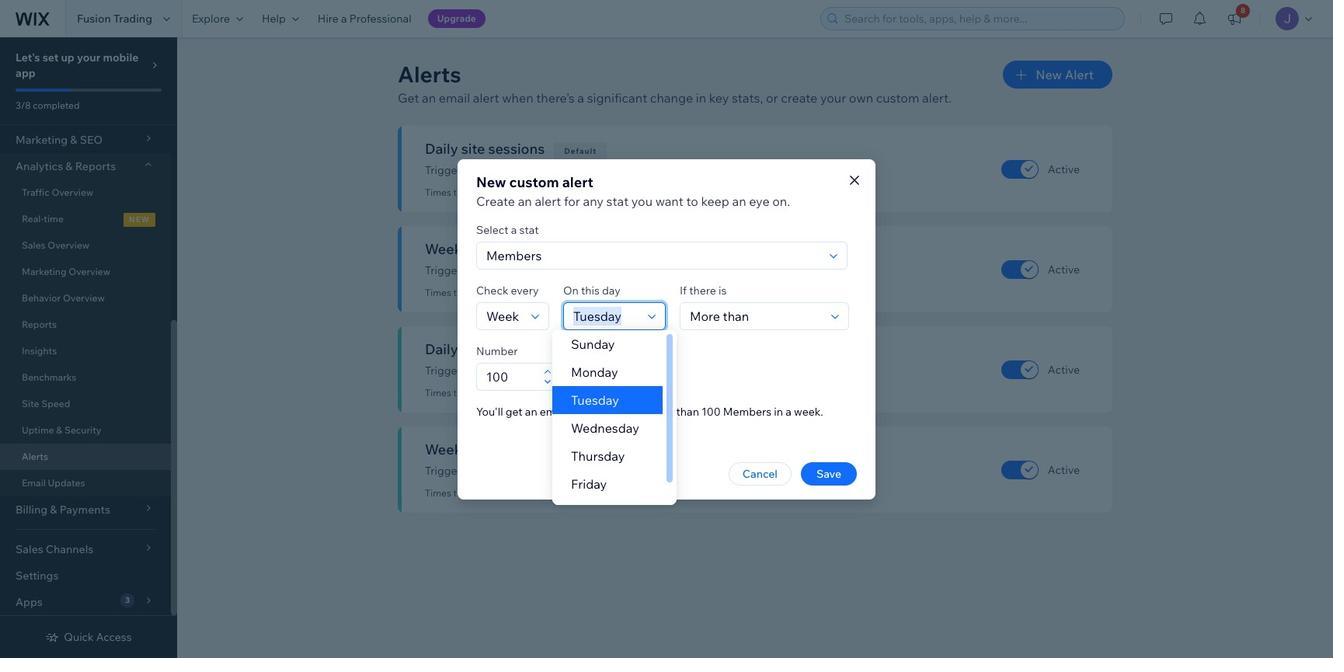 Task type: vqa. For each thing, say whether or not it's contained in the screenshot.
in for Weekly total sales
yes



Task type: describe. For each thing, give the bounding box(es) containing it.
number
[[476, 344, 518, 358]]

site down select
[[477, 240, 501, 258]]

0 horizontal spatial reports
[[22, 319, 57, 330]]

if
[[680, 283, 687, 297]]

marketing overview link
[[0, 259, 171, 285]]

members
[[723, 405, 772, 419]]

hire a professional link
[[308, 0, 421, 37]]

1 vertical spatial stat
[[520, 223, 539, 237]]

tuesday
[[571, 393, 619, 408]]

settings link
[[0, 563, 171, 589]]

significant for weekly site sessions
[[467, 263, 520, 277]]

times triggered: never triggered for weekly total sales
[[425, 487, 566, 499]]

get
[[506, 405, 523, 419]]

a inside alerts get an email alert when there's a significant change in key stats, or create your own custom alert.
[[578, 90, 585, 106]]

check
[[476, 283, 509, 297]]

sessions. for weekly site sessions
[[632, 263, 678, 277]]

never for weekly total sales
[[499, 487, 523, 499]]

sales overview
[[22, 239, 90, 251]]

site up create
[[461, 140, 485, 158]]

on.
[[773, 193, 791, 209]]

overview for sales overview
[[48, 239, 90, 251]]

every
[[511, 283, 539, 297]]

hire
[[318, 12, 339, 26]]

sales for weekly total sales
[[510, 441, 544, 459]]

trading
[[113, 12, 152, 26]]

never for daily total sales
[[499, 387, 523, 399]]

access
[[96, 630, 132, 644]]

behavior overview link
[[0, 285, 171, 312]]

times for daily site sessions
[[425, 187, 451, 198]]

list box containing sunday
[[553, 330, 677, 526]]

weekly total sales
[[425, 441, 544, 459]]

cancel button
[[729, 462, 792, 485]]

sales. for daily total sales
[[625, 364, 654, 378]]

app
[[16, 66, 36, 80]]

change inside alerts get an email alert when there's a significant change in key stats, or create your own custom alert.
[[650, 90, 694, 106]]

you
[[632, 193, 653, 209]]

never for daily site sessions
[[499, 187, 523, 198]]

daily site sessions
[[425, 140, 545, 158]]

weekly for sessions
[[574, 263, 609, 277]]

change for daily site sessions
[[522, 163, 560, 177]]

you'll get an email when there are more than 100 members in a week.
[[476, 405, 824, 419]]

uptime & security
[[22, 424, 101, 436]]

daily for sales
[[574, 364, 598, 378]]

if there is
[[680, 283, 727, 297]]

new
[[129, 215, 150, 225]]

sunday
[[571, 337, 615, 352]]

trigger: significant change in daily site sessions.
[[425, 163, 667, 177]]

total right friday
[[611, 464, 634, 478]]

trigger: for weekly total sales
[[425, 464, 464, 478]]

times for daily total sales
[[425, 387, 451, 399]]

more
[[648, 405, 674, 419]]

week.
[[794, 405, 824, 419]]

overview for marketing overview
[[69, 266, 110, 277]]

triggered: for daily site sessions
[[454, 187, 497, 198]]

overview for behavior overview
[[63, 292, 105, 304]]

& for analytics
[[66, 159, 73, 173]]

times for weekly site sessions
[[425, 287, 451, 298]]

your inside alerts get an email alert when there's a significant change in key stats, or create your own custom alert.
[[821, 90, 847, 106]]

reports link
[[0, 312, 171, 338]]

marketing
[[22, 266, 67, 277]]

day
[[602, 283, 621, 297]]

is
[[719, 283, 727, 297]]

sales for daily total sales
[[495, 340, 528, 358]]

significant for weekly total sales
[[467, 464, 520, 478]]

triggered: for daily total sales
[[454, 387, 497, 399]]

monday
[[571, 365, 618, 380]]

default for daily total sales
[[548, 347, 580, 357]]

email for you'll
[[540, 405, 567, 419]]

friday
[[571, 476, 607, 492]]

8 button
[[1218, 0, 1252, 37]]

for
[[564, 193, 581, 209]]

trigger: for weekly site sessions
[[425, 263, 464, 277]]

email
[[22, 477, 46, 489]]

to
[[687, 193, 699, 209]]

active for daily total sales
[[1048, 363, 1080, 377]]

1 horizontal spatial alert
[[535, 193, 561, 209]]

total down check every field
[[461, 340, 492, 358]]

save button
[[801, 462, 857, 485]]

overview for traffic overview
[[52, 187, 93, 198]]

new custom alert create an alert for any stat you want to keep an eye on.
[[476, 173, 791, 209]]

analytics & reports button
[[0, 153, 171, 180]]

reports inside dropdown button
[[75, 159, 116, 173]]

quick access
[[64, 630, 132, 644]]

significant inside alerts get an email alert when there's a significant change in key stats, or create your own custom alert.
[[587, 90, 648, 106]]

email for alerts
[[439, 90, 470, 106]]

alerts get an email alert when there's a significant change in key stats, or create your own custom alert.
[[398, 61, 952, 106]]

updates
[[48, 477, 85, 489]]

up
[[61, 51, 74, 65]]

speed
[[41, 398, 70, 410]]

trigger: significant change in weekly total sales.
[[425, 464, 665, 478]]

traffic
[[22, 187, 50, 198]]

change for weekly total sales
[[522, 464, 560, 478]]

0 vertical spatial there
[[690, 283, 717, 297]]

an right create
[[518, 193, 532, 209]]

you'll
[[476, 405, 503, 419]]

any
[[583, 193, 604, 209]]

stats,
[[732, 90, 764, 106]]

weekly for weekly total sales
[[425, 441, 474, 459]]

daily for daily total sales
[[425, 340, 458, 358]]

tuesday option
[[553, 386, 663, 414]]

new for alert
[[1036, 67, 1063, 82]]

select
[[476, 223, 509, 237]]

2 horizontal spatial alert
[[563, 173, 594, 191]]

a right select
[[511, 223, 517, 237]]

sessions for weekly site sessions
[[504, 240, 560, 258]]

alerts link
[[0, 444, 171, 470]]

3/8 completed
[[16, 99, 80, 111]]

On this day field
[[569, 303, 644, 329]]

your inside let's set up your mobile app
[[77, 51, 100, 65]]

100
[[702, 405, 721, 419]]

active for daily site sessions
[[1048, 162, 1080, 176]]

want
[[656, 193, 684, 209]]

settings
[[16, 569, 59, 583]]

on
[[564, 283, 579, 297]]

quick
[[64, 630, 94, 644]]

site speed link
[[0, 391, 171, 417]]

check every
[[476, 283, 539, 297]]

in for weekly total sales
[[562, 464, 571, 478]]

benchmarks link
[[0, 365, 171, 391]]

own
[[849, 90, 874, 106]]

or
[[766, 90, 778, 106]]

trigger: significant change in daily total sales.
[[425, 364, 654, 378]]

site up the day
[[611, 263, 630, 277]]

triggered: for weekly total sales
[[454, 487, 497, 499]]



Task type: locate. For each thing, give the bounding box(es) containing it.
let's
[[16, 51, 40, 65]]

2 trigger: from the top
[[425, 263, 464, 277]]

sales. for weekly total sales
[[637, 464, 665, 478]]

quick access button
[[45, 630, 132, 644]]

in up the on
[[562, 263, 571, 277]]

alerts for alerts
[[22, 451, 48, 462]]

a
[[341, 12, 347, 26], [578, 90, 585, 106], [511, 223, 517, 237], [786, 405, 792, 419]]

change
[[650, 90, 694, 106], [522, 163, 560, 177], [522, 263, 560, 277], [522, 364, 560, 378], [522, 464, 560, 478]]

2 vertical spatial alert
[[535, 193, 561, 209]]

list box
[[553, 330, 677, 526]]

sales
[[22, 239, 46, 251]]

triggered for daily total sales
[[525, 387, 566, 399]]

site up any
[[600, 163, 618, 177]]

0 horizontal spatial alerts
[[22, 451, 48, 462]]

significant
[[587, 90, 648, 106], [467, 163, 520, 177], [467, 263, 520, 277], [467, 364, 520, 378], [467, 464, 520, 478]]

total down you'll
[[477, 441, 507, 459]]

overview down 'analytics & reports'
[[52, 187, 93, 198]]

weekly for weekly site sessions
[[425, 240, 474, 258]]

1 vertical spatial your
[[821, 90, 847, 106]]

alerts
[[398, 61, 462, 88], [22, 451, 48, 462]]

an inside alerts get an email alert when there's a significant change in key stats, or create your own custom alert.
[[422, 90, 436, 106]]

overview inside marketing overview link
[[69, 266, 110, 277]]

overview down marketing overview link
[[63, 292, 105, 304]]

1 vertical spatial sessions
[[504, 240, 560, 258]]

alerts inside alerts get an email alert when there's a significant change in key stats, or create your own custom alert.
[[398, 61, 462, 88]]

traffic overview link
[[0, 180, 171, 206]]

triggered: down weekly total sales
[[454, 487, 497, 499]]

change up the get
[[522, 364, 560, 378]]

new inside new alert button
[[1036, 67, 1063, 82]]

Search for tools, apps, help & more... field
[[840, 8, 1120, 30]]

upgrade button
[[428, 9, 486, 28]]

0 vertical spatial weekly
[[574, 263, 609, 277]]

daily total sales
[[425, 340, 528, 358]]

1 vertical spatial when
[[570, 405, 597, 419]]

insights link
[[0, 338, 171, 365]]

1 horizontal spatial there
[[690, 283, 717, 297]]

alert left for at the left top of page
[[535, 193, 561, 209]]

0 horizontal spatial email
[[439, 90, 470, 106]]

active for weekly total sales
[[1048, 463, 1080, 477]]

change up every
[[522, 263, 560, 277]]

default for daily site sessions
[[564, 146, 597, 156]]

daily down sunday
[[574, 364, 598, 378]]

4 times triggered: never triggered from the top
[[425, 487, 566, 499]]

0 vertical spatial sessions
[[489, 140, 545, 158]]

sales up number "text field"
[[495, 340, 528, 358]]

1 horizontal spatial your
[[821, 90, 847, 106]]

1 vertical spatial daily
[[574, 364, 598, 378]]

create
[[476, 193, 515, 209]]

triggered down trigger: significant change in weekly site sessions.
[[525, 287, 566, 298]]

4 triggered: from the top
[[454, 487, 497, 499]]

trigger: down weekly site sessions in the top left of the page
[[425, 263, 464, 277]]

0 horizontal spatial alert
[[473, 90, 499, 106]]

in for daily total sales
[[562, 364, 571, 378]]

default up trigger: significant change in daily total sales.
[[548, 347, 580, 357]]

0 horizontal spatial stat
[[520, 223, 539, 237]]

mobile
[[103, 51, 139, 65]]

stat inside new custom alert create an alert for any stat you want to keep an eye on.
[[607, 193, 629, 209]]

triggered: for weekly site sessions
[[454, 287, 497, 298]]

1 vertical spatial &
[[56, 424, 62, 436]]

change left key
[[650, 90, 694, 106]]

completed
[[33, 99, 80, 111]]

in left monday
[[562, 364, 571, 378]]

new left alert
[[1036, 67, 1063, 82]]

your right the up
[[77, 51, 100, 65]]

change left friday
[[522, 464, 560, 478]]

email inside alerts get an email alert when there's a significant change in key stats, or create your own custom alert.
[[439, 90, 470, 106]]

alert up the daily site sessions
[[473, 90, 499, 106]]

0 vertical spatial alerts
[[398, 61, 462, 88]]

in for daily site sessions
[[562, 163, 571, 177]]

new up create
[[476, 173, 506, 191]]

2 daily from the top
[[574, 364, 598, 378]]

0 vertical spatial your
[[77, 51, 100, 65]]

marketing overview
[[22, 266, 110, 277]]

triggered for weekly site sessions
[[525, 287, 566, 298]]

sessions. for daily site sessions
[[621, 163, 667, 177]]

trigger: down 'daily total sales'
[[425, 364, 464, 378]]

site
[[461, 140, 485, 158], [600, 163, 618, 177], [477, 240, 501, 258], [611, 263, 630, 277]]

overview inside behavior overview link
[[63, 292, 105, 304]]

triggered down trigger: significant change in daily site sessions.
[[525, 187, 566, 198]]

1 vertical spatial custom
[[510, 173, 559, 191]]

significant down weekly total sales
[[467, 464, 520, 478]]

email updates link
[[0, 470, 171, 497]]

a right there's
[[578, 90, 585, 106]]

security
[[64, 424, 101, 436]]

email right get
[[439, 90, 470, 106]]

alerts for alerts get an email alert when there's a significant change in key stats, or create your own custom alert.
[[398, 61, 462, 88]]

change down the daily site sessions
[[522, 163, 560, 177]]

reports up traffic overview link
[[75, 159, 116, 173]]

significant down the daily site sessions
[[467, 163, 520, 177]]

2 active from the top
[[1048, 262, 1080, 276]]

If there is field
[[686, 303, 827, 329]]

hire a professional
[[318, 12, 412, 26]]

stat right select
[[520, 223, 539, 237]]

stat
[[607, 193, 629, 209], [520, 223, 539, 237]]

sessions up trigger: significant change in weekly site sessions.
[[504, 240, 560, 258]]

1 vertical spatial sessions.
[[632, 263, 678, 277]]

2 triggered: from the top
[[454, 287, 497, 298]]

fusion trading
[[77, 12, 152, 26]]

1 triggered from the top
[[525, 187, 566, 198]]

when inside alerts get an email alert when there's a significant change in key stats, or create your own custom alert.
[[502, 90, 534, 106]]

1 horizontal spatial email
[[540, 405, 567, 419]]

2 triggered from the top
[[525, 287, 566, 298]]

1 horizontal spatial reports
[[75, 159, 116, 173]]

alerts up get
[[398, 61, 462, 88]]

thursday
[[571, 448, 625, 464]]

3 never from the top
[[499, 387, 523, 399]]

triggered: up you'll
[[454, 387, 497, 399]]

0 horizontal spatial custom
[[510, 173, 559, 191]]

triggered for weekly total sales
[[525, 487, 566, 499]]

0 vertical spatial custom
[[877, 90, 920, 106]]

in up for at the left top of page
[[562, 163, 571, 177]]

sidebar element
[[0, 0, 177, 658]]

triggered: up select
[[454, 187, 497, 198]]

3 times from the top
[[425, 387, 451, 399]]

overview inside sales overview "link"
[[48, 239, 90, 251]]

in left key
[[696, 90, 707, 106]]

active for weekly site sessions
[[1048, 262, 1080, 276]]

never up the get
[[499, 387, 523, 399]]

sessions up trigger: significant change in daily site sessions.
[[489, 140, 545, 158]]

than
[[677, 405, 699, 419]]

daily up any
[[574, 163, 598, 177]]

new alert
[[1036, 67, 1094, 82]]

alert inside alerts get an email alert when there's a significant change in key stats, or create your own custom alert.
[[473, 90, 499, 106]]

1 vertical spatial sales
[[510, 441, 544, 459]]

3 active from the top
[[1048, 363, 1080, 377]]

&
[[66, 159, 73, 173], [56, 424, 62, 436]]

never up select a stat
[[499, 187, 523, 198]]

times triggered: never triggered up you'll
[[425, 387, 566, 399]]

on this day
[[564, 283, 621, 297]]

sales.
[[625, 364, 654, 378], [637, 464, 665, 478]]

new for custom
[[476, 173, 506, 191]]

email right the get
[[540, 405, 567, 419]]

daily for daily site sessions
[[425, 140, 458, 158]]

0 horizontal spatial your
[[77, 51, 100, 65]]

times triggered: never triggered for daily total sales
[[425, 387, 566, 399]]

& up traffic overview
[[66, 159, 73, 173]]

overview up marketing overview
[[48, 239, 90, 251]]

stat right any
[[607, 193, 629, 209]]

times down 'daily total sales'
[[425, 387, 451, 399]]

0 vertical spatial email
[[439, 90, 470, 106]]

real-time
[[22, 213, 64, 225]]

create
[[781, 90, 818, 106]]

never down trigger: significant change in weekly total sales.
[[499, 487, 523, 499]]

1 times triggered: never triggered from the top
[[425, 187, 566, 198]]

Select a stat field
[[482, 242, 825, 269]]

alert
[[473, 90, 499, 106], [563, 173, 594, 191], [535, 193, 561, 209]]

upgrade
[[437, 12, 476, 24]]

2 daily from the top
[[425, 340, 458, 358]]

custom up create
[[510, 173, 559, 191]]

sessions for daily site sessions
[[489, 140, 545, 158]]

select a stat
[[476, 223, 539, 237]]

1 horizontal spatial alerts
[[398, 61, 462, 88]]

1 vertical spatial email
[[540, 405, 567, 419]]

sales. up are
[[625, 364, 654, 378]]

4 times from the top
[[425, 487, 451, 499]]

sales. right thursday
[[637, 464, 665, 478]]

behavior overview
[[22, 292, 105, 304]]

2 never from the top
[[499, 287, 523, 298]]

0 horizontal spatial &
[[56, 424, 62, 436]]

email
[[439, 90, 470, 106], [540, 405, 567, 419]]

there right if at the top of the page
[[690, 283, 717, 297]]

2 times triggered: never triggered from the top
[[425, 287, 566, 298]]

saturday
[[571, 504, 624, 520]]

wednesday
[[571, 421, 640, 436]]

default for weekly total sales
[[563, 447, 596, 457]]

0 vertical spatial alert
[[473, 90, 499, 106]]

default for weekly site sessions
[[580, 246, 613, 256]]

an
[[422, 90, 436, 106], [518, 193, 532, 209], [733, 193, 747, 209], [525, 405, 538, 419]]

weekly
[[574, 263, 609, 277], [574, 464, 609, 478]]

0 vertical spatial sessions.
[[621, 163, 667, 177]]

insights
[[22, 345, 57, 357]]

an right the get
[[525, 405, 538, 419]]

alert up for at the left top of page
[[563, 173, 594, 191]]

in for weekly site sessions
[[562, 263, 571, 277]]

1 never from the top
[[499, 187, 523, 198]]

when up wednesday
[[570, 405, 597, 419]]

4 trigger: from the top
[[425, 464, 464, 478]]

1 trigger: from the top
[[425, 163, 464, 177]]

times left check
[[425, 287, 451, 298]]

default up trigger: significant change in daily site sessions.
[[564, 146, 597, 156]]

1 vertical spatial weekly
[[425, 441, 474, 459]]

keep
[[701, 193, 730, 209]]

new inside new custom alert create an alert for any stat you want to keep an eye on.
[[476, 173, 506, 191]]

1 vertical spatial alert
[[563, 173, 594, 191]]

0 vertical spatial weekly
[[425, 240, 474, 258]]

there up wednesday
[[600, 405, 627, 419]]

let's set up your mobile app
[[16, 51, 139, 80]]

0 horizontal spatial new
[[476, 173, 506, 191]]

custom inside alerts get an email alert when there's a significant change in key stats, or create your own custom alert.
[[877, 90, 920, 106]]

change for daily total sales
[[522, 364, 560, 378]]

1 horizontal spatial &
[[66, 159, 73, 173]]

help
[[262, 12, 286, 26]]

cancel
[[743, 467, 778, 481]]

0 vertical spatial daily
[[425, 140, 458, 158]]

custom inside new custom alert create an alert for any stat you want to keep an eye on.
[[510, 173, 559, 191]]

1 horizontal spatial stat
[[607, 193, 629, 209]]

weekly
[[425, 240, 474, 258], [425, 441, 474, 459]]

your left own
[[821, 90, 847, 106]]

custom
[[877, 90, 920, 106], [510, 173, 559, 191]]

3 triggered: from the top
[[454, 387, 497, 399]]

8
[[1241, 5, 1246, 16]]

1 vertical spatial new
[[476, 173, 506, 191]]

2 weekly from the top
[[574, 464, 609, 478]]

weekly site sessions
[[425, 240, 560, 258]]

overview down sales overview "link"
[[69, 266, 110, 277]]

an right get
[[422, 90, 436, 106]]

when
[[502, 90, 534, 106], [570, 405, 597, 419]]

1 daily from the top
[[574, 163, 598, 177]]

triggered for daily site sessions
[[525, 187, 566, 198]]

2 times from the top
[[425, 287, 451, 298]]

weekly for sales
[[574, 464, 609, 478]]

1 active from the top
[[1048, 162, 1080, 176]]

0 vertical spatial when
[[502, 90, 534, 106]]

& for uptime
[[56, 424, 62, 436]]

1 vertical spatial sales.
[[637, 464, 665, 478]]

times triggered: never triggered for weekly site sessions
[[425, 287, 566, 298]]

time
[[44, 213, 64, 225]]

uptime
[[22, 424, 54, 436]]

significant for daily total sales
[[467, 364, 520, 378]]

triggered down trigger: significant change in weekly total sales.
[[525, 487, 566, 499]]

1 vertical spatial reports
[[22, 319, 57, 330]]

an left eye
[[733, 193, 747, 209]]

times triggered: never triggered up check every field
[[425, 287, 566, 298]]

2 weekly from the top
[[425, 441, 474, 459]]

1 vertical spatial alerts
[[22, 451, 48, 462]]

never for weekly site sessions
[[499, 287, 523, 298]]

0 horizontal spatial when
[[502, 90, 534, 106]]

1 daily from the top
[[425, 140, 458, 158]]

1 vertical spatial daily
[[425, 340, 458, 358]]

0 vertical spatial sales.
[[625, 364, 654, 378]]

Check every field
[[482, 303, 527, 329]]

0 vertical spatial reports
[[75, 159, 116, 173]]

traffic overview
[[22, 187, 93, 198]]

there's
[[536, 90, 575, 106]]

change for weekly site sessions
[[522, 263, 560, 277]]

there
[[690, 283, 717, 297], [600, 405, 627, 419]]

default up friday
[[563, 447, 596, 457]]

0 vertical spatial new
[[1036, 67, 1063, 82]]

trigger: down the daily site sessions
[[425, 163, 464, 177]]

never up check every field
[[499, 287, 523, 298]]

new
[[1036, 67, 1063, 82], [476, 173, 506, 191]]

trigger: down weekly total sales
[[425, 464, 464, 478]]

0 vertical spatial &
[[66, 159, 73, 173]]

0 vertical spatial stat
[[607, 193, 629, 209]]

1 vertical spatial weekly
[[574, 464, 609, 478]]

analytics & reports
[[16, 159, 116, 173]]

in
[[696, 90, 707, 106], [562, 163, 571, 177], [562, 263, 571, 277], [562, 364, 571, 378], [774, 405, 784, 419], [562, 464, 571, 478]]

times for weekly total sales
[[425, 487, 451, 499]]

set
[[43, 51, 59, 65]]

& right uptime
[[56, 424, 62, 436]]

real-
[[22, 213, 44, 225]]

when left there's
[[502, 90, 534, 106]]

custom right own
[[877, 90, 920, 106]]

significant for daily site sessions
[[467, 163, 520, 177]]

trigger: for daily site sessions
[[425, 163, 464, 177]]

a left week.
[[786, 405, 792, 419]]

in left week.
[[774, 405, 784, 419]]

in inside alerts get an email alert when there's a significant change in key stats, or create your own custom alert.
[[696, 90, 707, 106]]

alert.
[[923, 90, 952, 106]]

daily for sessions
[[574, 163, 598, 177]]

3 triggered from the top
[[525, 387, 566, 399]]

1 horizontal spatial when
[[570, 405, 597, 419]]

3 times triggered: never triggered from the top
[[425, 387, 566, 399]]

4 active from the top
[[1048, 463, 1080, 477]]

sales overview link
[[0, 232, 171, 259]]

reports up the insights
[[22, 319, 57, 330]]

0 vertical spatial daily
[[574, 163, 598, 177]]

& inside 'link'
[[56, 424, 62, 436]]

times down weekly total sales
[[425, 487, 451, 499]]

times triggered: never triggered for daily site sessions
[[425, 187, 566, 198]]

times triggered: never triggered down weekly total sales
[[425, 487, 566, 499]]

significant down number
[[467, 364, 520, 378]]

& inside dropdown button
[[66, 159, 73, 173]]

1 times from the top
[[425, 187, 451, 198]]

4 never from the top
[[499, 487, 523, 499]]

0 vertical spatial sales
[[495, 340, 528, 358]]

1 weekly from the top
[[574, 263, 609, 277]]

uptime & security link
[[0, 417, 171, 444]]

in left friday
[[562, 464, 571, 478]]

alerts up the "email"
[[22, 451, 48, 462]]

1 horizontal spatial custom
[[877, 90, 920, 106]]

overview inside traffic overview link
[[52, 187, 93, 198]]

times left create
[[425, 187, 451, 198]]

default up on this day
[[580, 246, 613, 256]]

3 trigger: from the top
[[425, 364, 464, 378]]

sessions
[[489, 140, 545, 158], [504, 240, 560, 258]]

triggered down trigger: significant change in daily total sales.
[[525, 387, 566, 399]]

significant up check
[[467, 263, 520, 277]]

a right hire
[[341, 12, 347, 26]]

0 horizontal spatial there
[[600, 405, 627, 419]]

triggered: up check every field
[[454, 287, 497, 298]]

1 weekly from the top
[[425, 240, 474, 258]]

trigger: significant change in weekly site sessions.
[[425, 263, 678, 277]]

fusion
[[77, 12, 111, 26]]

sales up trigger: significant change in weekly total sales.
[[510, 441, 544, 459]]

1 horizontal spatial new
[[1036, 67, 1063, 82]]

1 vertical spatial there
[[600, 405, 627, 419]]

behavior
[[22, 292, 61, 304]]

reports
[[75, 159, 116, 173], [22, 319, 57, 330]]

alert
[[1065, 67, 1094, 82]]

new alert button
[[1004, 61, 1113, 89]]

significant right there's
[[587, 90, 648, 106]]

trigger: for daily total sales
[[425, 364, 464, 378]]

total up tuesday option
[[600, 364, 623, 378]]

weekly up this
[[574, 263, 609, 277]]

alerts inside sidebar "element"
[[22, 451, 48, 462]]

weekly up saturday
[[574, 464, 609, 478]]

4 triggered from the top
[[525, 487, 566, 499]]

are
[[629, 405, 645, 419]]

Number text field
[[482, 363, 539, 390]]

sessions.
[[621, 163, 667, 177], [632, 263, 678, 277]]

times triggered: never triggered up select
[[425, 187, 566, 198]]

1 triggered: from the top
[[454, 187, 497, 198]]

explore
[[192, 12, 230, 26]]



